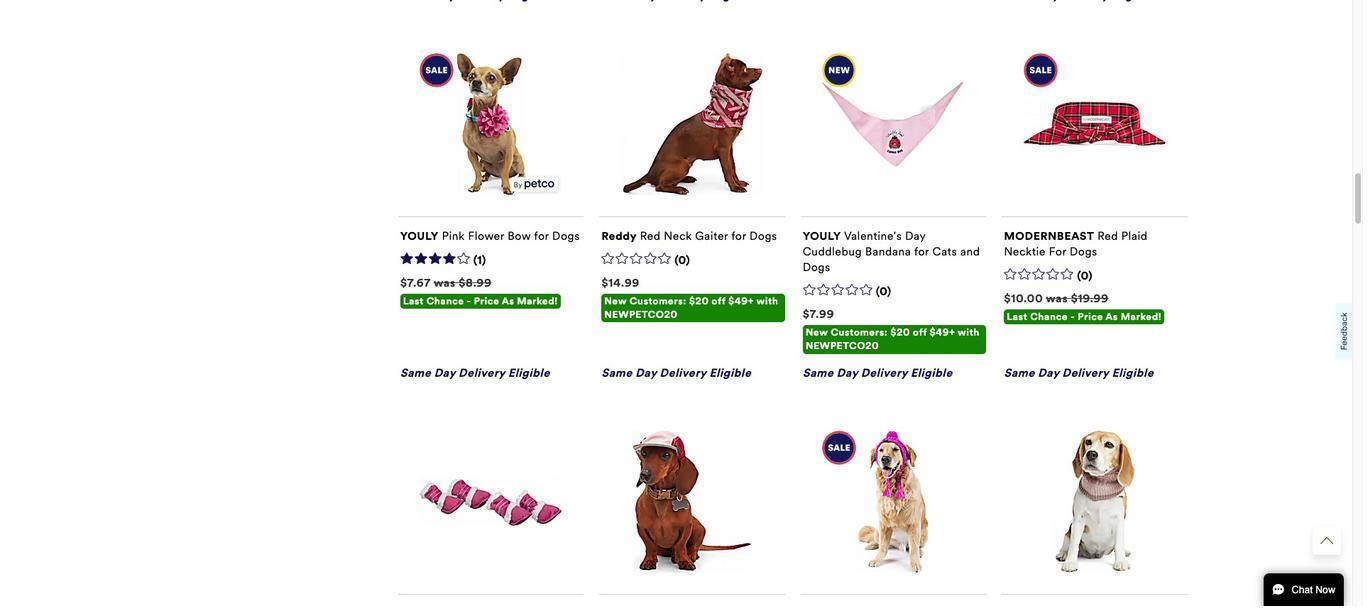 Task type: vqa. For each thing, say whether or not it's contained in the screenshot.
Chance
yes



Task type: locate. For each thing, give the bounding box(es) containing it.
1 vertical spatial price
[[1078, 311, 1104, 323]]

delivery for $7.99
[[862, 366, 908, 380]]

chance
[[427, 295, 464, 307], [1031, 311, 1069, 323]]

1 horizontal spatial customers:
[[831, 327, 888, 339]]

same
[[400, 366, 431, 380], [602, 366, 633, 380], [803, 366, 834, 380], [1005, 366, 1035, 380]]

1 horizontal spatial price
[[1078, 311, 1104, 323]]

0 reviews element for $10.00
[[1078, 269, 1093, 284]]

as down bow on the left of the page
[[502, 295, 515, 307]]

0 horizontal spatial $20
[[690, 295, 709, 307]]

new for $14.99
[[605, 295, 627, 307]]

1 vertical spatial new
[[806, 327, 829, 339]]

3 same day delivery eligible from the left
[[803, 366, 953, 380]]

new down the $14.99
[[605, 295, 627, 307]]

as
[[502, 295, 515, 307], [1106, 311, 1119, 323]]

$20
[[690, 295, 709, 307], [891, 327, 911, 339]]

1 horizontal spatial chance
[[1031, 311, 1069, 323]]

$49+
[[729, 295, 754, 307], [930, 327, 956, 339]]

1 vertical spatial customers:
[[831, 327, 888, 339]]

chance down $10.00
[[1031, 311, 1069, 323]]

red plaid necktie for dogs
[[1005, 229, 1148, 259]]

1 vertical spatial $20
[[891, 327, 911, 339]]

- for $19.99
[[1071, 311, 1076, 323]]

customers: inside $7.99 new customers: $20 off $49+ with newpetco20
[[831, 327, 888, 339]]

newpetco20
[[605, 309, 678, 321], [806, 340, 879, 352]]

0 vertical spatial with
[[757, 295, 779, 307]]

0 horizontal spatial $49+
[[729, 295, 754, 307]]

for right bow on the left of the page
[[534, 229, 549, 243]]

(0) for $14.99
[[675, 254, 691, 267]]

off for $14.99
[[712, 295, 726, 307]]

0 vertical spatial as
[[502, 295, 515, 307]]

(0) down the neck
[[675, 254, 691, 267]]

marked!
[[517, 295, 558, 307], [1121, 311, 1162, 323]]

0 horizontal spatial price
[[474, 295, 500, 307]]

last inside the '$10.00 was $19.99 last chance - price as marked!'
[[1007, 311, 1028, 323]]

0 vertical spatial off
[[712, 295, 726, 307]]

1 vertical spatial -
[[1071, 311, 1076, 323]]

price down $19.99
[[1078, 311, 1104, 323]]

1 horizontal spatial $49+
[[930, 327, 956, 339]]

1 vertical spatial as
[[1106, 311, 1119, 323]]

off inside $14.99 new customers: $20 off $49+ with newpetco20
[[712, 295, 726, 307]]

0 vertical spatial -
[[467, 295, 472, 307]]

1 vertical spatial last
[[1007, 311, 1028, 323]]

was inside $7.67 was $8.99 last chance - price as marked!
[[434, 276, 456, 290]]

3 delivery from the left
[[862, 366, 908, 380]]

eligible
[[508, 366, 550, 380], [710, 366, 752, 380], [911, 366, 953, 380], [1113, 366, 1154, 380]]

$20 inside $7.99 new customers: $20 off $49+ with newpetco20
[[891, 327, 911, 339]]

dogs inside valentine's day cuddlebug bandana for cats and dogs
[[803, 261, 831, 274]]

with inside $14.99 new customers: $20 off $49+ with newpetco20
[[757, 295, 779, 307]]

dogs down cuddlebug
[[803, 261, 831, 274]]

day for valentine's day cuddlebug bandana for cats and dogs
[[837, 366, 858, 380]]

youly up cuddlebug
[[803, 229, 842, 243]]

newpetco20 down the $7.99
[[806, 340, 879, 352]]

1 vertical spatial was
[[1047, 292, 1069, 305]]

1 horizontal spatial new
[[806, 327, 829, 339]]

customers: inside $14.99 new customers: $20 off $49+ with newpetco20
[[630, 295, 687, 307]]

new down the $7.99
[[806, 327, 829, 339]]

with inside $7.99 new customers: $20 off $49+ with newpetco20
[[958, 327, 980, 339]]

1 horizontal spatial was
[[1047, 292, 1069, 305]]

as inside the '$10.00 was $19.99 last chance - price as marked!'
[[1106, 311, 1119, 323]]

1 same from the left
[[400, 366, 431, 380]]

4 delivery from the left
[[1063, 366, 1110, 380]]

1 horizontal spatial off
[[913, 327, 927, 339]]

(1)
[[474, 254, 487, 267]]

4 same day delivery eligible from the left
[[1005, 366, 1154, 380]]

price down $8.99
[[474, 295, 500, 307]]

0 horizontal spatial last
[[403, 295, 424, 307]]

0 vertical spatial price
[[474, 295, 500, 307]]

1 horizontal spatial for
[[732, 229, 747, 243]]

modernbeast
[[1005, 229, 1095, 243]]

customers: down the $14.99
[[630, 295, 687, 307]]

- down $8.99
[[467, 295, 472, 307]]

$10.00
[[1005, 292, 1044, 305]]

1 vertical spatial 0 reviews element
[[1078, 269, 1093, 284]]

2 eligible from the left
[[710, 366, 752, 380]]

0 horizontal spatial newpetco20
[[605, 309, 678, 321]]

2 red from the left
[[1098, 229, 1119, 243]]

0 horizontal spatial (0)
[[675, 254, 691, 267]]

0 horizontal spatial marked!
[[517, 295, 558, 307]]

chance inside the '$10.00 was $19.99 last chance - price as marked!'
[[1031, 311, 1069, 323]]

was right $7.67
[[434, 276, 456, 290]]

last inside $7.67 was $8.99 last chance - price as marked!
[[403, 295, 424, 307]]

0 reviews element down the neck
[[675, 254, 691, 268]]

necktie
[[1005, 245, 1046, 259]]

eligible for $10.00
[[1113, 366, 1154, 380]]

0 horizontal spatial new
[[605, 295, 627, 307]]

dogs right gaiter
[[750, 229, 778, 243]]

0 vertical spatial $49+
[[729, 295, 754, 307]]

0 horizontal spatial with
[[757, 295, 779, 307]]

0 vertical spatial was
[[434, 276, 456, 290]]

3 same from the left
[[803, 366, 834, 380]]

1 vertical spatial chance
[[1031, 311, 1069, 323]]

- inside the '$10.00 was $19.99 last chance - price as marked!'
[[1071, 311, 1076, 323]]

2 vertical spatial 0 reviews element
[[876, 285, 892, 300]]

as inside $7.67 was $8.99 last chance - price as marked!
[[502, 295, 515, 307]]

bandana
[[866, 245, 912, 259]]

1 horizontal spatial last
[[1007, 311, 1028, 323]]

valentine's
[[845, 229, 902, 243]]

0 reviews element up $7.99 new customers: $20 off $49+ with newpetco20
[[876, 285, 892, 300]]

2 youly from the left
[[803, 229, 842, 243]]

1 vertical spatial off
[[913, 327, 927, 339]]

- inside $7.67 was $8.99 last chance - price as marked!
[[467, 295, 472, 307]]

2 horizontal spatial 0 reviews element
[[1078, 269, 1093, 284]]

delivery
[[459, 366, 505, 380], [660, 366, 707, 380], [862, 366, 908, 380], [1063, 366, 1110, 380]]

1 delivery from the left
[[459, 366, 505, 380]]

new inside $14.99 new customers: $20 off $49+ with newpetco20
[[605, 295, 627, 307]]

new
[[605, 295, 627, 307], [806, 327, 829, 339]]

$10.00 was $19.99 last chance - price as marked!
[[1005, 292, 1162, 323]]

newpetco20 inside $14.99 new customers: $20 off $49+ with newpetco20
[[605, 309, 678, 321]]

-
[[467, 295, 472, 307], [1071, 311, 1076, 323]]

$49+ inside $7.99 new customers: $20 off $49+ with newpetco20
[[930, 327, 956, 339]]

reddy
[[602, 229, 637, 243]]

red
[[640, 229, 661, 243], [1098, 229, 1119, 243]]

marked! for $8.99
[[517, 295, 558, 307]]

for right gaiter
[[732, 229, 747, 243]]

1 horizontal spatial (0)
[[876, 285, 892, 298]]

newpetco20 inside $7.99 new customers: $20 off $49+ with newpetco20
[[806, 340, 879, 352]]

was inside the '$10.00 was $19.99 last chance - price as marked!'
[[1047, 292, 1069, 305]]

dogs right for
[[1070, 245, 1098, 259]]

$19.99
[[1072, 292, 1109, 305]]

0 vertical spatial last
[[403, 295, 424, 307]]

1 horizontal spatial red
[[1098, 229, 1119, 243]]

$49+ inside $14.99 new customers: $20 off $49+ with newpetco20
[[729, 295, 754, 307]]

as down $19.99
[[1106, 311, 1119, 323]]

price for $8.99
[[474, 295, 500, 307]]

0 vertical spatial chance
[[427, 295, 464, 307]]

1 horizontal spatial newpetco20
[[806, 340, 879, 352]]

dogs inside red plaid necktie for dogs
[[1070, 245, 1098, 259]]

0 horizontal spatial off
[[712, 295, 726, 307]]

chance for $10.00
[[1031, 311, 1069, 323]]

1 horizontal spatial marked!
[[1121, 311, 1162, 323]]

same day delivery eligible for $14.99
[[602, 366, 752, 380]]

0 vertical spatial customers:
[[630, 295, 687, 307]]

4 same from the left
[[1005, 366, 1035, 380]]

delivery for $10.00
[[1063, 366, 1110, 380]]

last
[[403, 295, 424, 307], [1007, 311, 1028, 323]]

for for bandana
[[915, 245, 930, 259]]

for inside valentine's day cuddlebug bandana for cats and dogs
[[915, 245, 930, 259]]

for
[[534, 229, 549, 243], [732, 229, 747, 243], [915, 245, 930, 259]]

1 horizontal spatial as
[[1106, 311, 1119, 323]]

0 vertical spatial (0)
[[675, 254, 691, 267]]

0 vertical spatial 0 reviews element
[[675, 254, 691, 268]]

same day delivery eligible for $10.00
[[1005, 366, 1154, 380]]

marked! inside $7.67 was $8.99 last chance - price as marked!
[[517, 295, 558, 307]]

price
[[474, 295, 500, 307], [1078, 311, 1104, 323]]

pink
[[442, 229, 465, 243]]

0 reviews element for $14.99
[[675, 254, 691, 268]]

last down $10.00
[[1007, 311, 1028, 323]]

dogs
[[553, 229, 580, 243], [750, 229, 778, 243], [1070, 245, 1098, 259], [803, 261, 831, 274]]

$14.99 new customers: $20 off $49+ with newpetco20
[[602, 276, 779, 321]]

(0) for $10.00
[[1078, 269, 1093, 283]]

1 vertical spatial $49+
[[930, 327, 956, 339]]

eligible for $14.99
[[710, 366, 752, 380]]

1 horizontal spatial with
[[958, 327, 980, 339]]

0 horizontal spatial was
[[434, 276, 456, 290]]

1 vertical spatial marked!
[[1121, 311, 1162, 323]]

1 vertical spatial with
[[958, 327, 980, 339]]

1 vertical spatial (0)
[[1078, 269, 1093, 283]]

red left the neck
[[640, 229, 661, 243]]

chance down $7.67
[[427, 295, 464, 307]]

0 horizontal spatial youly
[[400, 229, 439, 243]]

was for $10.00
[[1047, 292, 1069, 305]]

1 horizontal spatial youly
[[803, 229, 842, 243]]

0 vertical spatial new
[[605, 295, 627, 307]]

dogs right bow on the left of the page
[[553, 229, 580, 243]]

as for $8.99
[[502, 295, 515, 307]]

2 delivery from the left
[[660, 366, 707, 380]]

was left $19.99
[[1047, 292, 1069, 305]]

youly left pink
[[400, 229, 439, 243]]

was
[[434, 276, 456, 290], [1047, 292, 1069, 305]]

delivery for $14.99
[[660, 366, 707, 380]]

0 horizontal spatial for
[[534, 229, 549, 243]]

for
[[1050, 245, 1067, 259]]

1 horizontal spatial 0 reviews element
[[876, 285, 892, 300]]

2 same day delivery eligible from the left
[[602, 366, 752, 380]]

0 reviews element
[[675, 254, 691, 268], [1078, 269, 1093, 284], [876, 285, 892, 300]]

youly for youly pink flower bow for dogs
[[400, 229, 439, 243]]

0 horizontal spatial customers:
[[630, 295, 687, 307]]

- down $19.99
[[1071, 311, 1076, 323]]

1 youly from the left
[[400, 229, 439, 243]]

customers: for $14.99
[[630, 295, 687, 307]]

4 eligible from the left
[[1113, 366, 1154, 380]]

3 eligible from the left
[[911, 366, 953, 380]]

same day delivery eligible for $7.67
[[400, 366, 550, 380]]

(0)
[[675, 254, 691, 267], [1078, 269, 1093, 283], [876, 285, 892, 298]]

(0) up $7.99 new customers: $20 off $49+ with newpetco20
[[876, 285, 892, 298]]

2 horizontal spatial (0)
[[1078, 269, 1093, 283]]

0 horizontal spatial chance
[[427, 295, 464, 307]]

2 vertical spatial (0)
[[876, 285, 892, 298]]

with
[[757, 295, 779, 307], [958, 327, 980, 339]]

marked! inside the '$10.00 was $19.99 last chance - price as marked!'
[[1121, 311, 1162, 323]]

0 vertical spatial marked!
[[517, 295, 558, 307]]

customers:
[[630, 295, 687, 307], [831, 327, 888, 339]]

youly
[[400, 229, 439, 243], [803, 229, 842, 243]]

same day delivery eligible
[[400, 366, 550, 380], [602, 366, 752, 380], [803, 366, 953, 380], [1005, 366, 1154, 380]]

$8.99
[[459, 276, 492, 290]]

0 horizontal spatial 0 reviews element
[[675, 254, 691, 268]]

last down $7.67
[[403, 295, 424, 307]]

1 red from the left
[[640, 229, 661, 243]]

0 horizontal spatial red
[[640, 229, 661, 243]]

$49+ for red neck gaiter for dogs
[[729, 295, 754, 307]]

chance inside $7.67 was $8.99 last chance - price as marked!
[[427, 295, 464, 307]]

2 same from the left
[[602, 366, 633, 380]]

red left 'plaid'
[[1098, 229, 1119, 243]]

off inside $7.99 new customers: $20 off $49+ with newpetco20
[[913, 327, 927, 339]]

0 vertical spatial $20
[[690, 295, 709, 307]]

newpetco20 down the $14.99
[[605, 309, 678, 321]]

2 horizontal spatial for
[[915, 245, 930, 259]]

customers: for $7.99
[[831, 327, 888, 339]]

1 vertical spatial newpetco20
[[806, 340, 879, 352]]

day
[[906, 229, 926, 243], [434, 366, 456, 380], [636, 366, 657, 380], [837, 366, 858, 380], [1039, 366, 1060, 380]]

1 horizontal spatial $20
[[891, 327, 911, 339]]

price inside the '$10.00 was $19.99 last chance - price as marked!'
[[1078, 311, 1104, 323]]

$20 inside $14.99 new customers: $20 off $49+ with newpetco20
[[690, 295, 709, 307]]

0 horizontal spatial as
[[502, 295, 515, 307]]

0 vertical spatial newpetco20
[[605, 309, 678, 321]]

for left cats
[[915, 245, 930, 259]]

customers: down the $7.99
[[831, 327, 888, 339]]

1 same day delivery eligible from the left
[[400, 366, 550, 380]]

(0) up $19.99
[[1078, 269, 1093, 283]]

1 horizontal spatial -
[[1071, 311, 1076, 323]]

new inside $7.99 new customers: $20 off $49+ with newpetco20
[[806, 327, 829, 339]]

valentine's day cuddlebug bandana for cats and dogs
[[803, 229, 981, 274]]

price inside $7.67 was $8.99 last chance - price as marked!
[[474, 295, 500, 307]]

0 horizontal spatial -
[[467, 295, 472, 307]]

0 reviews element up $19.99
[[1078, 269, 1093, 284]]

last for $10.00
[[1007, 311, 1028, 323]]

1 eligible from the left
[[508, 366, 550, 380]]

off
[[712, 295, 726, 307], [913, 327, 927, 339]]



Task type: describe. For each thing, give the bounding box(es) containing it.
cats
[[933, 245, 958, 259]]

delivery for $7.67
[[459, 366, 505, 380]]

same day delivery eligible for $7.99
[[803, 366, 953, 380]]

neck
[[664, 229, 692, 243]]

$7.67 was $8.99 last chance - price as marked!
[[400, 276, 558, 307]]

day for red plaid necktie for dogs
[[1039, 366, 1060, 380]]

cuddlebug
[[803, 245, 863, 259]]

$20 for $7.99
[[891, 327, 911, 339]]

newpetco20 for $14.99
[[605, 309, 678, 321]]

gaiter
[[696, 229, 729, 243]]

as for $19.99
[[1106, 311, 1119, 323]]

reddy red neck gaiter for dogs
[[602, 229, 778, 243]]

red inside red plaid necktie for dogs
[[1098, 229, 1119, 243]]

for for bow
[[534, 229, 549, 243]]

price for $19.99
[[1078, 311, 1104, 323]]

day for red neck gaiter for dogs
[[636, 366, 657, 380]]

styled arrow button link
[[1313, 527, 1342, 556]]

and
[[961, 245, 981, 259]]

1 review element
[[474, 254, 487, 268]]

$7.99
[[803, 308, 835, 321]]

youly for youly
[[803, 229, 842, 243]]

same for $10.00
[[1005, 366, 1035, 380]]

flower
[[468, 229, 505, 243]]

same for $7.67
[[400, 366, 431, 380]]

for for gaiter
[[732, 229, 747, 243]]

chance for $7.67
[[427, 295, 464, 307]]

off for $7.99
[[913, 327, 927, 339]]

0 reviews element for $7.99
[[876, 285, 892, 300]]

- for $8.99
[[467, 295, 472, 307]]

eligible for $7.67
[[508, 366, 550, 380]]

bow
[[508, 229, 531, 243]]

$20 for $14.99
[[690, 295, 709, 307]]

scroll to top image
[[1321, 535, 1334, 548]]

with for red neck gaiter for dogs
[[757, 295, 779, 307]]

day inside valentine's day cuddlebug bandana for cats and dogs
[[906, 229, 926, 243]]

$49+ for valentine's day cuddlebug bandana for cats and dogs
[[930, 327, 956, 339]]

marked! for $19.99
[[1121, 311, 1162, 323]]

(0) for $7.99
[[876, 285, 892, 298]]

$7.67
[[400, 276, 431, 290]]

youly pink flower bow for dogs
[[400, 229, 580, 243]]

same for $14.99
[[602, 366, 633, 380]]

$14.99
[[602, 276, 640, 290]]

last for $7.67
[[403, 295, 424, 307]]

eligible for $7.99
[[911, 366, 953, 380]]

day for pink flower bow for dogs
[[434, 366, 456, 380]]

plaid
[[1122, 229, 1148, 243]]

with for valentine's day cuddlebug bandana for cats and dogs
[[958, 327, 980, 339]]

same for $7.99
[[803, 366, 834, 380]]

was for $7.67
[[434, 276, 456, 290]]

newpetco20 for $7.99
[[806, 340, 879, 352]]

new for $7.99
[[806, 327, 829, 339]]

$7.99 new customers: $20 off $49+ with newpetco20
[[803, 308, 980, 352]]



